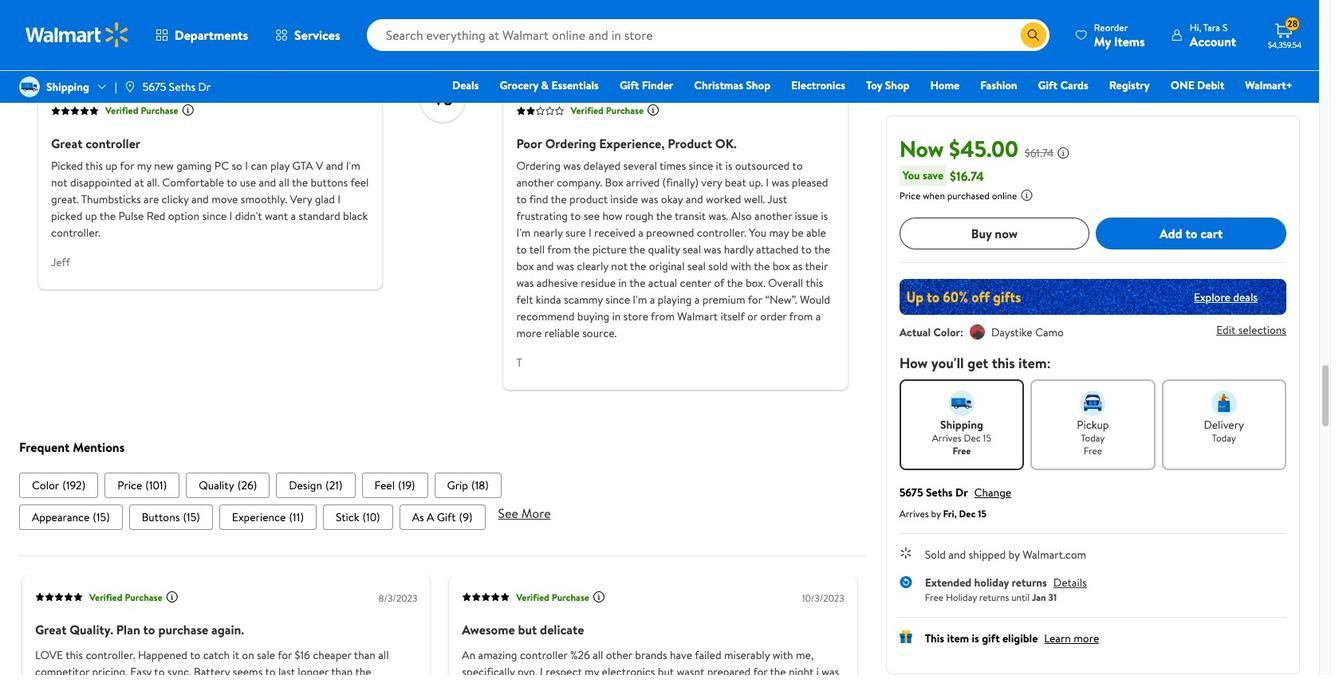 Task type: vqa. For each thing, say whether or not it's contained in the screenshot.


Task type: describe. For each thing, give the bounding box(es) containing it.
all inside an amazing controller %26 all other brands have failed miserably with me, specifically pvp. i respect my electronics but wasnt prepared for the night i wa
[[593, 648, 604, 664]]

gift for gift finder
[[620, 77, 639, 93]]

15 inside the 5675 seths dr change arrives by fri, dec 15
[[978, 507, 987, 521]]

move
[[212, 191, 238, 207]]

0 vertical spatial since
[[689, 158, 714, 174]]

verified purchase for verified purchase information image
[[105, 104, 178, 118]]

0 vertical spatial up
[[106, 158, 118, 174]]

stick (10)
[[336, 510, 380, 526]]

walmart+
[[1246, 77, 1293, 93]]

the up box.
[[754, 258, 770, 274]]

list item containing quality
[[186, 473, 270, 499]]

this right get
[[992, 353, 1015, 373]]

more
[[522, 505, 551, 523]]

picked
[[51, 158, 83, 174]]

essentials
[[552, 77, 599, 93]]

red
[[147, 208, 166, 224]]

gaming
[[177, 158, 212, 174]]

a down the rough on the left top
[[638, 225, 644, 241]]

1 horizontal spatial returns
[[1012, 575, 1048, 591]]

finder
[[642, 77, 674, 93]]

deals
[[1234, 289, 1258, 305]]

to left tell
[[517, 241, 527, 257]]

times
[[660, 158, 686, 174]]

to up as
[[802, 241, 812, 257]]

glad
[[315, 191, 335, 207]]

1 vertical spatial seal
[[688, 258, 706, 274]]

thumbsticks
[[81, 191, 141, 207]]

picked
[[51, 208, 82, 224]]

2 vertical spatial since
[[606, 292, 630, 308]]

list item containing price
[[105, 473, 180, 499]]

0 vertical spatial in
[[619, 275, 627, 291]]

i right up. at the right top of the page
[[766, 174, 769, 190]]

a down would
[[816, 309, 821, 324]]

feel
[[351, 174, 369, 190]]

arrives inside the 5675 seths dr change arrives by fri, dec 15
[[900, 507, 929, 521]]

services
[[294, 26, 340, 44]]

verified up awesome but delicate
[[517, 591, 550, 605]]

was up sold
[[704, 241, 722, 257]]

delivery today
[[1204, 417, 1245, 445]]

to left see
[[571, 208, 581, 224]]

tell
[[530, 241, 545, 257]]

item
[[947, 631, 970, 647]]

gift inside list item
[[437, 510, 456, 526]]

delivery
[[1204, 417, 1245, 433]]

this inside love this controller. happened to catch it on sale for $16 cheaper than all competitor pricing. easy to sync. battery seems to last longer than th
[[66, 648, 83, 664]]

fri,
[[944, 507, 957, 521]]

competitor
[[35, 665, 89, 676]]

the down the thumbsticks
[[100, 208, 116, 224]]

picture
[[593, 241, 627, 257]]

list item containing stick
[[323, 505, 393, 531]]

verified down |
[[105, 104, 138, 118]]

as
[[793, 258, 803, 274]]

departments
[[175, 26, 248, 44]]

purchase for the rightmost verified purchase information icon
[[606, 104, 644, 118]]

actual
[[649, 275, 677, 291]]

review for most helpful positive review
[[158, 43, 194, 60]]

0 vertical spatial seal
[[683, 241, 701, 257]]

shipping for shipping
[[46, 79, 89, 95]]

with inside an amazing controller %26 all other brands have failed miserably with me, specifically pvp. i respect my electronics but wasnt prepared for the night i wa
[[773, 648, 794, 664]]

up to sixty percent off deals. shop now. image
[[900, 279, 1287, 315]]

this inside great controller picked this up for my new gaming pc so i can play gta v and i'm not disappointed at all.  comfortable to use and all the buttons feel great.  thumbsticks are clicky and move smoothly.  very glad i picked up the pulse red option since i didn't want a standard black controller.
[[85, 158, 103, 174]]

1 horizontal spatial than
[[354, 648, 376, 664]]

(15) for buttons (15)
[[183, 510, 200, 526]]

i right the "sure"
[[589, 225, 592, 241]]

to inside button
[[1186, 225, 1198, 242]]

learn more about strikethrough prices image
[[1057, 147, 1070, 160]]

0 horizontal spatial returns
[[980, 591, 1010, 604]]

most helpful positive review
[[38, 43, 194, 60]]

pricing.
[[92, 665, 128, 676]]

want
[[265, 208, 288, 224]]

and right v on the top left
[[326, 158, 343, 174]]

i right so
[[245, 158, 248, 174]]

explore
[[1194, 289, 1231, 305]]

was up just
[[772, 174, 789, 190]]

intent image for shipping image
[[949, 391, 975, 416]]

sold
[[925, 547, 946, 563]]

respect
[[546, 665, 582, 676]]

disappointed
[[70, 174, 132, 190]]

for inside poor ordering experience, product ok. ordering was delayed several times since it is outsourced to another company. box arrived (finally) very beat up. i was pleased to find the product inside was okay and worked well. just frustrating to see how rough the transit was.   also another issue is i'm nearly sure i received a preowned controller. you may be able to tell from the picture the quality seal was hardly attached to the box and was clearly not the original seal sold with the box as their was adhesive residue in the actual center of the box. overall this felt kinda scammy since i'm a playing a premium for "new".   would recommend buying in store from walmart itself or order from a more reliable source.
[[748, 292, 763, 308]]

play
[[270, 158, 290, 174]]

list containing color
[[19, 473, 867, 499]]

purchased
[[948, 189, 990, 203]]

controller. inside poor ordering experience, product ok. ordering was delayed several times since it is outsourced to another company. box arrived (finally) very beat up. i was pleased to find the product inside was okay and worked well. just frustrating to see how rough the transit was.   also another issue is i'm nearly sure i received a preowned controller. you may be able to tell from the picture the quality seal was hardly attached to the box and was clearly not the original seal sold with the box as their was adhesive residue in the actual center of the box. overall this felt kinda scammy since i'm a playing a premium for "new".   would recommend buying in store from walmart itself or order from a more reliable source.
[[697, 225, 747, 241]]

grocery & essentials link
[[493, 77, 606, 94]]

dec inside the 5675 seths dr change arrives by fri, dec 15
[[959, 507, 976, 521]]

great quality.  plan to purchase again.
[[35, 622, 244, 639]]

sold
[[709, 258, 728, 274]]

issue
[[795, 208, 819, 224]]

poor ordering experience, product ok. ordering was delayed several times since it is outsourced to another company. box arrived (finally) very beat up. i was pleased to find the product inside was okay and worked well. just frustrating to see how rough the transit was.   also another issue is i'm nearly sure i received a preowned controller. you may be able to tell from the picture the quality seal was hardly attached to the box and was clearly not the original seal sold with the box as their was adhesive residue in the actual center of the box. overall this felt kinda scammy since i'm a playing a premium for "new".   would recommend buying in store from walmart itself or order from a more reliable source.
[[517, 135, 831, 341]]

reliable
[[545, 325, 580, 341]]

i inside an amazing controller %26 all other brands have failed miserably with me, specifically pvp. i respect my electronics but wasnt prepared for the night i wa
[[540, 665, 543, 676]]

0 horizontal spatial is
[[726, 158, 733, 174]]

the up preowned
[[656, 208, 673, 224]]

0 horizontal spatial from
[[547, 241, 571, 257]]

i left didn't
[[229, 208, 232, 224]]

are
[[144, 191, 159, 207]]

was up felt
[[517, 275, 534, 291]]

0 vertical spatial ordering
[[545, 135, 596, 152]]

see more list
[[19, 505, 867, 531]]

happened
[[138, 648, 188, 664]]

again.
[[211, 622, 244, 639]]

search icon image
[[1028, 29, 1040, 41]]

online
[[992, 189, 1018, 203]]

dr for 5675 seths dr change arrives by fri, dec 15
[[956, 485, 968, 501]]

0 vertical spatial but
[[518, 622, 537, 639]]

a down actual
[[650, 292, 655, 308]]

buy now
[[972, 225, 1018, 242]]

extended
[[925, 575, 972, 591]]

purchase for verified purchase information image
[[141, 104, 178, 118]]

hi,
[[1190, 20, 1202, 34]]

list item containing experience
[[219, 505, 317, 531]]

for inside love this controller. happened to catch it on sale for $16 cheaper than all competitor pricing. easy to sync. battery seems to last longer than th
[[278, 648, 292, 664]]

as a gift (9)
[[412, 510, 473, 526]]

price (101)
[[118, 478, 167, 494]]

seems
[[233, 665, 263, 676]]

was up adhesive
[[557, 258, 574, 274]]

how
[[900, 353, 928, 373]]

the inside an amazing controller %26 all other brands have failed miserably with me, specifically pvp. i respect my electronics but wasnt prepared for the night i wa
[[770, 665, 786, 676]]

the left original
[[630, 258, 647, 274]]

positive
[[112, 43, 155, 60]]

legal information image
[[1021, 189, 1034, 202]]

walmart.com
[[1023, 547, 1087, 563]]

list item containing buttons
[[129, 505, 213, 531]]

shipping for shipping arrives dec 15 free
[[941, 417, 984, 433]]

buttons
[[311, 174, 348, 190]]

great for great controller picked this up for my new gaming pc so i can play gta v and i'm not disappointed at all.  comfortable to use and all the buttons feel great.  thumbsticks are clicky and move smoothly.  very glad i picked up the pulse red option since i didn't want a standard black controller.
[[51, 135, 83, 152]]

actual color :
[[900, 325, 964, 341]]

1 vertical spatial by
[[1009, 547, 1020, 563]]

the right of
[[727, 275, 743, 291]]

the up "very" at the top of the page
[[292, 174, 308, 190]]

color inside list item
[[32, 478, 59, 494]]

at
[[135, 174, 144, 190]]

you inside poor ordering experience, product ok. ordering was delayed several times since it is outsourced to another company. box arrived (finally) very beat up. i was pleased to find the product inside was okay and worked well. just frustrating to see how rough the transit was.   also another issue is i'm nearly sure i received a preowned controller. you may be able to tell from the picture the quality seal was hardly attached to the box and was clearly not the original seal sold with the box as their was adhesive residue in the actual center of the box. overall this felt kinda scammy since i'm a playing a premium for "new".   would recommend buying in store from walmart itself or order from a more reliable source.
[[749, 225, 767, 241]]

registry
[[1110, 77, 1150, 93]]

dec inside shipping arrives dec 15 free
[[964, 432, 981, 445]]

list item containing as a gift
[[399, 505, 486, 531]]

an
[[462, 648, 476, 664]]

to down happened
[[154, 665, 165, 676]]

to inside great controller picked this up for my new gaming pc so i can play gta v and i'm not disappointed at all.  comfortable to use and all the buttons feel great.  thumbsticks are clicky and move smoothly.  very glad i picked up the pulse red option since i didn't want a standard black controller.
[[227, 174, 237, 190]]

1 horizontal spatial is
[[821, 208, 828, 224]]

2 horizontal spatial from
[[790, 309, 813, 324]]

buying
[[577, 309, 610, 324]]

save
[[923, 168, 944, 184]]

(101)
[[146, 478, 167, 494]]

(11)
[[289, 510, 304, 526]]

1 vertical spatial than
[[331, 665, 353, 676]]

controller inside an amazing controller %26 all other brands have failed miserably with me, specifically pvp. i respect my electronics but wasnt prepared for the night i wa
[[520, 648, 568, 664]]

and down the comfortable
[[191, 191, 209, 207]]

a up walmart
[[695, 292, 700, 308]]

price when purchased online
[[900, 189, 1018, 203]]

28
[[1288, 17, 1299, 30]]

shipping arrives dec 15 free
[[933, 417, 992, 458]]

controller. inside love this controller. happened to catch it on sale for $16 cheaper than all competitor pricing. easy to sync. battery seems to last longer than th
[[86, 648, 135, 664]]

Walmart Site-Wide search field
[[367, 19, 1050, 51]]

itself
[[721, 309, 745, 324]]

i right glad on the left
[[338, 191, 341, 207]]

gift
[[982, 631, 1000, 647]]

the left actual
[[630, 275, 646, 291]]

the right find in the top left of the page
[[551, 191, 567, 207]]

1 horizontal spatial i'm
[[517, 225, 531, 241]]

and up smoothly.
[[259, 174, 276, 190]]

10/3/2023
[[802, 592, 845, 606]]

verified purchase for verified purchase information icon corresponding to awesome but delicate
[[517, 591, 590, 605]]

$16
[[295, 648, 310, 664]]

worked
[[706, 191, 742, 207]]

verified purchase information image for great quality.  plan to purchase again.
[[166, 591, 178, 604]]

toy
[[867, 77, 883, 93]]

item:
[[1019, 353, 1051, 373]]

(19)
[[398, 478, 415, 494]]

the up their
[[815, 241, 831, 257]]

product
[[668, 135, 713, 152]]

(9)
[[459, 510, 473, 526]]

purchase
[[158, 622, 208, 639]]

shop for christmas shop
[[746, 77, 771, 93]]

seths for 5675 seths dr change arrives by fri, dec 15
[[926, 485, 953, 501]]

list item containing grip
[[434, 473, 502, 499]]

learn more button
[[1045, 631, 1100, 647]]

have
[[670, 648, 693, 664]]

1 vertical spatial in
[[612, 309, 621, 324]]

learn
[[1045, 631, 1072, 647]]

verified purchase for verified purchase information icon for great quality.  plan to purchase again.
[[89, 591, 163, 605]]

change button
[[975, 485, 1012, 501]]

0 horizontal spatial up
[[85, 208, 97, 224]]

deals link
[[445, 77, 486, 94]]

electronics link
[[784, 77, 853, 94]]

verified up quality.
[[89, 591, 123, 605]]

buy
[[972, 225, 992, 242]]



Task type: locate. For each thing, give the bounding box(es) containing it.
with
[[731, 258, 752, 274], [773, 648, 794, 664]]

it
[[716, 158, 723, 174], [233, 648, 239, 664]]

15 down change button
[[978, 507, 987, 521]]

in left store
[[612, 309, 621, 324]]

i'm up feel
[[346, 158, 360, 174]]

reorder my items
[[1095, 20, 1146, 50]]

catch
[[203, 648, 230, 664]]

this up disappointed
[[85, 158, 103, 174]]

just
[[768, 191, 788, 207]]

verified purchase information image
[[182, 104, 194, 117]]

christmas shop link
[[687, 77, 778, 94]]

1 vertical spatial ordering
[[517, 158, 561, 174]]

1 horizontal spatial by
[[1009, 547, 1020, 563]]

preowned
[[646, 225, 695, 241]]

0 horizontal spatial with
[[731, 258, 752, 274]]

color up you'll
[[934, 325, 961, 341]]

1 (15) from the left
[[93, 510, 110, 526]]

color left the (192)
[[32, 478, 59, 494]]

shipping left |
[[46, 79, 89, 95]]

 image
[[123, 81, 136, 93]]

0 vertical spatial is
[[726, 158, 733, 174]]

box left as
[[773, 258, 790, 274]]

the left quality
[[629, 241, 646, 257]]

today down intent image for pickup
[[1081, 432, 1105, 445]]

by right shipped
[[1009, 547, 1020, 563]]

standard
[[299, 208, 340, 224]]

battery
[[194, 665, 230, 676]]

free for 15
[[953, 444, 971, 458]]

1 vertical spatial price
[[118, 478, 142, 494]]

box.
[[746, 275, 766, 291]]

price for price (101)
[[118, 478, 142, 494]]

the left night
[[770, 665, 786, 676]]

1 horizontal spatial seths
[[926, 485, 953, 501]]

my
[[137, 158, 151, 174], [585, 665, 599, 676]]

(15)
[[93, 510, 110, 526], [183, 510, 200, 526]]

list item
[[19, 473, 98, 499], [105, 473, 180, 499], [186, 473, 270, 499], [276, 473, 355, 499], [362, 473, 428, 499], [434, 473, 502, 499], [19, 505, 123, 531], [129, 505, 213, 531], [219, 505, 317, 531], [323, 505, 393, 531], [399, 505, 486, 531]]

pleased
[[792, 174, 829, 190]]

1 horizontal spatial it
[[716, 158, 723, 174]]

dr down departments popup button
[[198, 79, 211, 95]]

1 horizontal spatial helpful
[[535, 43, 574, 60]]

feel
[[375, 478, 395, 494]]

find
[[530, 191, 548, 207]]

all down play
[[279, 174, 290, 190]]

1 helpful from the left
[[70, 43, 109, 60]]

2 review from the left
[[628, 43, 664, 60]]

purchase up delicate
[[552, 591, 590, 605]]

2 vertical spatial is
[[972, 631, 980, 647]]

1 vertical spatial great
[[35, 622, 67, 639]]

1 horizontal spatial box
[[773, 258, 790, 274]]

helpful left positive
[[70, 43, 109, 60]]

1 vertical spatial since
[[202, 208, 227, 224]]

5675 inside the 5675 seths dr change arrives by fri, dec 15
[[900, 485, 924, 501]]

0 horizontal spatial gift
[[437, 510, 456, 526]]

0 horizontal spatial review
[[158, 43, 194, 60]]

price inside list item
[[118, 478, 142, 494]]

i'm inside great controller picked this up for my new gaming pc so i can play gta v and i'm not disappointed at all.  comfortable to use and all the buttons feel great.  thumbsticks are clicky and move smoothly.  very glad i picked up the pulse red option since i didn't want a standard black controller.
[[346, 158, 360, 174]]

(15) right buttons
[[183, 510, 200, 526]]

not down picture
[[611, 258, 628, 274]]

delicate
[[540, 622, 584, 639]]

purchase for verified purchase information icon for great quality.  plan to purchase again.
[[125, 591, 163, 605]]

camo
[[1036, 325, 1064, 341]]

1 horizontal spatial today
[[1213, 432, 1237, 445]]

controller inside great controller picked this up for my new gaming pc so i can play gta v and i'm not disappointed at all.  comfortable to use and all the buttons feel great.  thumbsticks are clicky and move smoothly.  very glad i picked up the pulse red option since i didn't want a standard black controller.
[[86, 135, 140, 152]]

arrives
[[933, 432, 962, 445], [900, 507, 929, 521]]

0 horizontal spatial box
[[517, 258, 534, 274]]

purchase left verified purchase information image
[[141, 104, 178, 118]]

list item containing design
[[276, 473, 355, 499]]

today down 'intent image for delivery'
[[1213, 432, 1237, 445]]

list
[[19, 473, 867, 499]]

1 horizontal spatial 5675
[[900, 485, 924, 501]]

me,
[[796, 648, 814, 664]]

was down arrived
[[641, 191, 659, 207]]

0 horizontal spatial not
[[51, 174, 68, 190]]

2 horizontal spatial gift
[[1039, 77, 1058, 93]]

seal up 'center'
[[688, 258, 706, 274]]

0 vertical spatial you
[[903, 168, 920, 184]]

today inside pickup today free
[[1081, 432, 1105, 445]]

1 most from the left
[[38, 43, 66, 60]]

in right residue
[[619, 275, 627, 291]]

today for delivery
[[1213, 432, 1237, 445]]

0 vertical spatial i'm
[[346, 158, 360, 174]]

list item containing color
[[19, 473, 98, 499]]

frequent mentions
[[19, 439, 125, 456]]

for inside great controller picked this up for my new gaming pc so i can play gta v and i'm not disappointed at all.  comfortable to use and all the buttons feel great.  thumbsticks are clicky and move smoothly.  very glad i picked up the pulse red option since i didn't want a standard black controller.
[[120, 158, 134, 174]]

for up last at left bottom
[[278, 648, 292, 664]]

dr for 5675 seths dr
[[198, 79, 211, 95]]

plan
[[116, 622, 140, 639]]

is right issue
[[821, 208, 828, 224]]

0 horizontal spatial by
[[931, 507, 941, 521]]

(finally)
[[663, 174, 699, 190]]

arrives left "fri,"
[[900, 507, 929, 521]]

great inside great controller picked this up for my new gaming pc so i can play gta v and i'm not disappointed at all.  comfortable to use and all the buttons feel great.  thumbsticks are clicky and move smoothly.  very glad i picked up the pulse red option since i didn't want a standard black controller.
[[51, 135, 83, 152]]

i
[[245, 158, 248, 174], [766, 174, 769, 190], [338, 191, 341, 207], [229, 208, 232, 224], [589, 225, 592, 241], [540, 665, 543, 676]]

1 vertical spatial seths
[[926, 485, 953, 501]]

shop for toy shop
[[885, 77, 910, 93]]

1 shop from the left
[[746, 77, 771, 93]]

all right %26
[[593, 648, 604, 664]]

1 vertical spatial but
[[658, 665, 674, 676]]

purchase for verified purchase information icon corresponding to awesome but delicate
[[552, 591, 590, 605]]

by left "fri,"
[[931, 507, 941, 521]]

grip (18)
[[447, 478, 489, 494]]

you left may
[[749, 225, 767, 241]]

appearance (15)
[[32, 510, 110, 526]]

list item containing appearance
[[19, 505, 123, 531]]

playing
[[658, 292, 692, 308]]

not inside poor ordering experience, product ok. ordering was delayed several times since it is outsourced to another company. box arrived (finally) very beat up. i was pleased to find the product inside was okay and worked well. just frustrating to see how rough the transit was.   also another issue is i'm nearly sure i received a preowned controller. you may be able to tell from the picture the quality seal was hardly attached to the box and was clearly not the original seal sold with the box as their was adhesive residue in the actual center of the box. overall this felt kinda scammy since i'm a playing a premium for "new".   would recommend buying in store from walmart itself or order from a more reliable source.
[[611, 258, 628, 274]]

than
[[354, 648, 376, 664], [331, 665, 353, 676]]

0 horizontal spatial than
[[331, 665, 353, 676]]

dr up "fri,"
[[956, 485, 968, 501]]

see more
[[498, 505, 551, 523]]

0 horizontal spatial free
[[925, 591, 944, 604]]

1 horizontal spatial not
[[611, 258, 628, 274]]

for inside an amazing controller %26 all other brands have failed miserably with me, specifically pvp. i respect my electronics but wasnt prepared for the night i wa
[[754, 665, 768, 676]]

how you'll get this item:
[[900, 353, 1051, 373]]

(15) right appearance
[[93, 510, 110, 526]]

0 horizontal spatial all
[[279, 174, 290, 190]]

up up disappointed
[[106, 158, 118, 174]]

edit selections button
[[1217, 323, 1287, 339]]

helpful for positive
[[70, 43, 109, 60]]

price for price when purchased online
[[900, 189, 921, 203]]

able
[[807, 225, 827, 241]]

2 horizontal spatial is
[[972, 631, 980, 647]]

a
[[427, 510, 434, 526]]

verified down essentials
[[571, 104, 604, 118]]

all inside love this controller. happened to catch it on sale for $16 cheaper than all competitor pricing. easy to sync. battery seems to last longer than th
[[378, 648, 389, 664]]

1 vertical spatial i'm
[[517, 225, 531, 241]]

felt
[[517, 292, 533, 308]]

0 horizontal spatial arrives
[[900, 507, 929, 521]]

controller
[[86, 135, 140, 152], [520, 648, 568, 664]]

great up picked on the left top
[[51, 135, 83, 152]]

intent image for delivery image
[[1212, 391, 1237, 416]]

price left when
[[900, 189, 921, 203]]

free inside shipping arrives dec 15 free
[[953, 444, 971, 458]]

today for pickup
[[1081, 432, 1105, 445]]

since inside great controller picked this up for my new gaming pc so i can play gta v and i'm not disappointed at all.  comfortable to use and all the buttons feel great.  thumbsticks are clicky and move smoothly.  very glad i picked up the pulse red option since i didn't want a standard black controller.
[[202, 208, 227, 224]]

1 today from the left
[[1081, 432, 1105, 445]]

overall
[[768, 275, 804, 291]]

2 today from the left
[[1213, 432, 1237, 445]]

1 vertical spatial with
[[773, 648, 794, 664]]

2 horizontal spatial all
[[593, 648, 604, 664]]

from down would
[[790, 309, 813, 324]]

2 vertical spatial i'm
[[633, 292, 647, 308]]

more down "recommend"
[[517, 325, 542, 341]]

0 horizontal spatial helpful
[[70, 43, 109, 60]]

review up 5675 seths dr
[[158, 43, 194, 60]]

v
[[316, 158, 323, 174]]

0 vertical spatial price
[[900, 189, 921, 203]]

my inside an amazing controller %26 all other brands have failed miserably with me, specifically pvp. i respect my electronics but wasnt prepared for the night i wa
[[585, 665, 599, 676]]

quality
[[648, 241, 680, 257]]

0 horizontal spatial i'm
[[346, 158, 360, 174]]

to left the catch
[[190, 648, 201, 664]]

0 horizontal spatial another
[[517, 174, 554, 190]]

1 vertical spatial controller
[[520, 648, 568, 664]]

store
[[624, 309, 649, 324]]

very
[[702, 174, 722, 190]]

1 horizontal spatial from
[[651, 309, 675, 324]]

to up pleased
[[793, 158, 803, 174]]

be
[[792, 225, 804, 241]]

2 shop from the left
[[885, 77, 910, 93]]

seths inside the 5675 seths dr change arrives by fri, dec 15
[[926, 485, 953, 501]]

controller. down was.
[[697, 225, 747, 241]]

controller. down the "picked"
[[51, 225, 101, 241]]

not inside great controller picked this up for my new gaming pc so i can play gta v and i'm not disappointed at all.  comfortable to use and all the buttons feel great.  thumbsticks are clicky and move smoothly.  very glad i picked up the pulse red option since i didn't want a standard black controller.
[[51, 174, 68, 190]]

didn't
[[235, 208, 262, 224]]

0 vertical spatial color
[[934, 325, 961, 341]]

great for great quality.  plan to purchase again.
[[35, 622, 67, 639]]

experience,
[[600, 135, 665, 152]]

gifting made easy image
[[900, 631, 913, 644]]

prepared
[[707, 665, 751, 676]]

arrives inside shipping arrives dec 15 free
[[933, 432, 962, 445]]

1 horizontal spatial but
[[658, 665, 674, 676]]

helpful for negative
[[535, 43, 574, 60]]

(15) for appearance (15)
[[93, 510, 110, 526]]

1 vertical spatial up
[[85, 208, 97, 224]]

to left find in the top left of the page
[[517, 191, 527, 207]]

seal down preowned
[[683, 241, 701, 257]]

debit
[[1198, 77, 1225, 93]]

this inside poor ordering experience, product ok. ordering was delayed several times since it is outsourced to another company. box arrived (finally) very beat up. i was pleased to find the product inside was okay and worked well. just frustrating to see how rough the transit was.   also another issue is i'm nearly sure i received a preowned controller. you may be able to tell from the picture the quality seal was hardly attached to the box and was clearly not the original seal sold with the box as their was adhesive residue in the actual center of the box. overall this felt kinda scammy since i'm a playing a premium for "new".   would recommend buying in store from walmart itself or order from a more reliable source.
[[806, 275, 824, 291]]

and up transit on the right top of page
[[686, 191, 703, 207]]

1 horizontal spatial arrives
[[933, 432, 962, 445]]

1 horizontal spatial review
[[628, 43, 664, 60]]

dec
[[964, 432, 981, 445], [959, 507, 976, 521]]

shop
[[746, 77, 771, 93], [885, 77, 910, 93]]

was up company.
[[563, 158, 581, 174]]

1 horizontal spatial shop
[[885, 77, 910, 93]]

you left save
[[903, 168, 920, 184]]

free for details
[[925, 591, 944, 604]]

edit selections
[[1217, 323, 1287, 339]]

1 horizontal spatial you
[[903, 168, 920, 184]]

0 vertical spatial by
[[931, 507, 941, 521]]

0 horizontal spatial seths
[[169, 79, 196, 95]]

gift for gift cards
[[1039, 77, 1058, 93]]

several
[[624, 158, 657, 174]]

all inside great controller picked this up for my new gaming pc so i can play gta v and i'm not disappointed at all.  comfortable to use and all the buttons feel great.  thumbsticks are clicky and move smoothly.  very glad i picked up the pulse red option since i didn't want a standard black controller.
[[279, 174, 290, 190]]

free inside pickup today free
[[1084, 444, 1103, 458]]

since up store
[[606, 292, 630, 308]]

walmart+ link
[[1239, 77, 1301, 94]]

controller. up pricing.
[[86, 648, 135, 664]]

5675 for 5675 seths dr change arrives by fri, dec 15
[[900, 485, 924, 501]]

controller. inside great controller picked this up for my new gaming pc so i can play gta v and i'm not disappointed at all.  comfortable to use and all the buttons feel great.  thumbsticks are clicky and move smoothly.  very glad i picked up the pulse red option since i didn't want a standard black controller.
[[51, 225, 101, 241]]

you'll
[[932, 353, 964, 373]]

fashion
[[981, 77, 1018, 93]]

1 horizontal spatial free
[[953, 444, 971, 458]]

0 vertical spatial seths
[[169, 79, 196, 95]]

than down cheaper
[[331, 665, 353, 676]]

it inside poor ordering experience, product ok. ordering was delayed several times since it is outsourced to another company. box arrived (finally) very beat up. i was pleased to find the product inside was okay and worked well. just frustrating to see how rough the transit was.   also another issue is i'm nearly sure i received a preowned controller. you may be able to tell from the picture the quality seal was hardly attached to the box and was clearly not the original seal sold with the box as their was adhesive residue in the actual center of the box. overall this felt kinda scammy since i'm a playing a premium for "new".   would recommend buying in store from walmart itself or order from a more reliable source.
[[716, 158, 723, 174]]

5675 seths dr
[[143, 79, 211, 95]]

1 vertical spatial is
[[821, 208, 828, 224]]

1 horizontal spatial dr
[[956, 485, 968, 501]]

arrives down intent image for shipping
[[933, 432, 962, 445]]

this up would
[[806, 275, 824, 291]]

with inside poor ordering experience, product ok. ordering was delayed several times since it is outsourced to another company. box arrived (finally) very beat up. i was pleased to find the product inside was okay and worked well. just frustrating to see how rough the transit was.   also another issue is i'm nearly sure i received a preowned controller. you may be able to tell from the picture the quality seal was hardly attached to the box and was clearly not the original seal sold with the box as their was adhesive residue in the actual center of the box. overall this felt kinda scammy since i'm a playing a premium for "new".   would recommend buying in store from walmart itself or order from a more reliable source.
[[731, 258, 752, 274]]

2 most from the left
[[504, 43, 532, 60]]

walmart image
[[26, 22, 129, 48]]

great controller picked this up for my new gaming pc so i can play gta v and i'm not disappointed at all.  comfortable to use and all the buttons feel great.  thumbsticks are clicky and move smoothly.  very glad i picked up the pulse red option since i didn't want a standard black controller.
[[51, 135, 369, 241]]

today
[[1081, 432, 1105, 445], [1213, 432, 1237, 445]]

1 horizontal spatial another
[[755, 208, 793, 224]]

1 horizontal spatial up
[[106, 158, 118, 174]]

0 vertical spatial not
[[51, 174, 68, 190]]

of
[[714, 275, 725, 291]]

but down brands
[[658, 665, 674, 676]]

most for most helpful negative review
[[504, 43, 532, 60]]

verified purchase information image up purchase
[[166, 591, 178, 604]]

0 horizontal spatial today
[[1081, 432, 1105, 445]]

i right pvp.
[[540, 665, 543, 676]]

0 vertical spatial my
[[137, 158, 151, 174]]

order
[[761, 309, 787, 324]]

my inside great controller picked this up for my new gaming pc so i can play gta v and i'm not disappointed at all.  comfortable to use and all the buttons feel great.  thumbsticks are clicky and move smoothly.  very glad i picked up the pulse red option since i didn't want a standard black controller.
[[137, 158, 151, 174]]

verified purchase up plan
[[89, 591, 163, 605]]

2 horizontal spatial verified purchase information image
[[647, 104, 660, 117]]

i'm up tell
[[517, 225, 531, 241]]

by inside the 5675 seths dr change arrives by fri, dec 15
[[931, 507, 941, 521]]

1 vertical spatial another
[[755, 208, 793, 224]]

0 horizontal spatial color
[[32, 478, 59, 494]]

0 vertical spatial with
[[731, 258, 752, 274]]

0 horizontal spatial shop
[[746, 77, 771, 93]]

is left gift
[[972, 631, 980, 647]]

verified purchase down essentials
[[571, 104, 644, 118]]

sync.
[[167, 665, 191, 676]]

Search search field
[[367, 19, 1050, 51]]

2 horizontal spatial i'm
[[633, 292, 647, 308]]

it inside love this controller. happened to catch it on sale for $16 cheaper than all competitor pricing. easy to sync. battery seems to last longer than th
[[233, 648, 239, 664]]

helpful up grocery & essentials
[[535, 43, 574, 60]]

until
[[1012, 591, 1030, 604]]

1 vertical spatial you
[[749, 225, 767, 241]]

today inside delivery today
[[1213, 432, 1237, 445]]

verified purchase up delicate
[[517, 591, 590, 605]]

0 vertical spatial shipping
[[46, 79, 89, 95]]

free down intent image for shipping
[[953, 444, 971, 458]]

box
[[605, 174, 624, 190]]

0 horizontal spatial dr
[[198, 79, 211, 95]]

i
[[817, 665, 819, 676]]

1 review from the left
[[158, 43, 194, 60]]

ordering down 'poor'
[[517, 158, 561, 174]]

to right plan
[[143, 622, 155, 639]]

15
[[983, 432, 992, 445], [978, 507, 987, 521]]

most for most helpful positive review
[[38, 43, 66, 60]]

the down the "sure"
[[574, 241, 590, 257]]

hardly
[[724, 241, 754, 257]]

1 vertical spatial arrives
[[900, 507, 929, 521]]

shop right toy at top
[[885, 77, 910, 93]]

0 horizontal spatial most
[[38, 43, 66, 60]]

vs
[[433, 89, 453, 110]]

than right cheaper
[[354, 648, 376, 664]]

0 horizontal spatial my
[[137, 158, 151, 174]]

comfortable
[[162, 174, 224, 190]]

seths for 5675 seths dr
[[169, 79, 196, 95]]

but inside an amazing controller %26 all other brands have failed miserably with me, specifically pvp. i respect my electronics but wasnt prepared for the night i wa
[[658, 665, 674, 676]]

2 box from the left
[[773, 258, 790, 274]]

returns left 31
[[1012, 575, 1048, 591]]

may
[[770, 225, 789, 241]]

1 vertical spatial dr
[[956, 485, 968, 501]]

1 horizontal spatial price
[[900, 189, 921, 203]]

review for most helpful negative review
[[628, 43, 664, 60]]

more inside poor ordering experience, product ok. ordering was delayed several times since it is outsourced to another company. box arrived (finally) very beat up. i was pleased to find the product inside was okay and worked well. just frustrating to see how rough the transit was.   also another issue is i'm nearly sure i received a preowned controller. you may be able to tell from the picture the quality seal was hardly attached to the box and was clearly not the original seal sold with the box as their was adhesive residue in the actual center of the box. overall this felt kinda scammy since i'm a playing a premium for "new".   would recommend buying in store from walmart itself or order from a more reliable source.
[[517, 325, 542, 341]]

 image
[[19, 77, 40, 97]]

shipping inside shipping arrives dec 15 free
[[941, 417, 984, 433]]

christmas
[[694, 77, 744, 93]]

grocery & essentials
[[500, 77, 599, 93]]

1 vertical spatial more
[[1074, 631, 1100, 647]]

verified purchase information image for awesome but delicate
[[593, 591, 606, 604]]

2 horizontal spatial since
[[689, 158, 714, 174]]

night
[[789, 665, 814, 676]]

verified purchase for the rightmost verified purchase information icon
[[571, 104, 644, 118]]

0 vertical spatial than
[[354, 648, 376, 664]]

change
[[975, 485, 1012, 501]]

1 vertical spatial 5675
[[900, 485, 924, 501]]

0 horizontal spatial but
[[518, 622, 537, 639]]

2 (15) from the left
[[183, 510, 200, 526]]

a right want
[[291, 208, 296, 224]]

delayed
[[584, 158, 621, 174]]

dr inside the 5675 seths dr change arrives by fri, dec 15
[[956, 485, 968, 501]]

1 horizontal spatial color
[[934, 325, 961, 341]]

verified purchase information image
[[647, 104, 660, 117], [166, 591, 178, 604], [593, 591, 606, 604]]

1 horizontal spatial more
[[1074, 631, 1100, 647]]

0 horizontal spatial verified purchase information image
[[166, 591, 178, 604]]

my down %26
[[585, 665, 599, 676]]

intent image for pickup image
[[1081, 391, 1106, 416]]

list item containing feel
[[362, 473, 428, 499]]

verified purchase information image up electronics
[[593, 591, 606, 604]]

verified purchase
[[105, 104, 178, 118], [571, 104, 644, 118], [89, 591, 163, 605], [517, 591, 590, 605]]

1 horizontal spatial since
[[606, 292, 630, 308]]

0 horizontal spatial price
[[118, 478, 142, 494]]

company.
[[557, 174, 603, 190]]

purchase down gift finder link
[[606, 104, 644, 118]]

pickup today free
[[1077, 417, 1109, 458]]

1 horizontal spatial with
[[773, 648, 794, 664]]

seths up verified purchase information image
[[169, 79, 196, 95]]

and down tell
[[537, 258, 554, 274]]

another up find in the top left of the page
[[517, 174, 554, 190]]

1 horizontal spatial controller
[[520, 648, 568, 664]]

0 vertical spatial it
[[716, 158, 723, 174]]

shop right christmas
[[746, 77, 771, 93]]

purchase up great quality.  plan to purchase again.
[[125, 591, 163, 605]]

:
[[961, 325, 964, 341]]

1 horizontal spatial shipping
[[941, 417, 984, 433]]

1 box from the left
[[517, 258, 534, 274]]

15 inside shipping arrives dec 15 free
[[983, 432, 992, 445]]

with down hardly
[[731, 258, 752, 274]]

2 helpful from the left
[[535, 43, 574, 60]]

0 vertical spatial another
[[517, 174, 554, 190]]

a inside great controller picked this up for my new gaming pc so i can play gta v and i'm not disappointed at all.  comfortable to use and all the buttons feel great.  thumbsticks are clicky and move smoothly.  very glad i picked up the pulse red option since i didn't want a standard black controller.
[[291, 208, 296, 224]]

pvp.
[[518, 665, 538, 676]]

0 vertical spatial dec
[[964, 432, 981, 445]]

0 vertical spatial controller
[[86, 135, 140, 152]]

you inside you save $16.74
[[903, 168, 920, 184]]

5675 for 5675 seths dr
[[143, 79, 166, 95]]

controller.
[[51, 225, 101, 241], [697, 225, 747, 241], [86, 648, 135, 664]]

another down just
[[755, 208, 793, 224]]

and right sold
[[949, 547, 966, 563]]

see
[[584, 208, 600, 224]]

to down sale
[[265, 665, 276, 676]]

buy now button
[[900, 218, 1090, 250]]

original
[[649, 258, 685, 274]]

free inside "extended holiday returns details free holiday returns until jan 31"
[[925, 591, 944, 604]]

to left cart
[[1186, 225, 1198, 242]]

gift finder link
[[613, 77, 681, 94]]

from down nearly
[[547, 241, 571, 257]]

$61.74
[[1025, 145, 1054, 161]]

registry link
[[1102, 77, 1158, 94]]

0 vertical spatial more
[[517, 325, 542, 341]]



